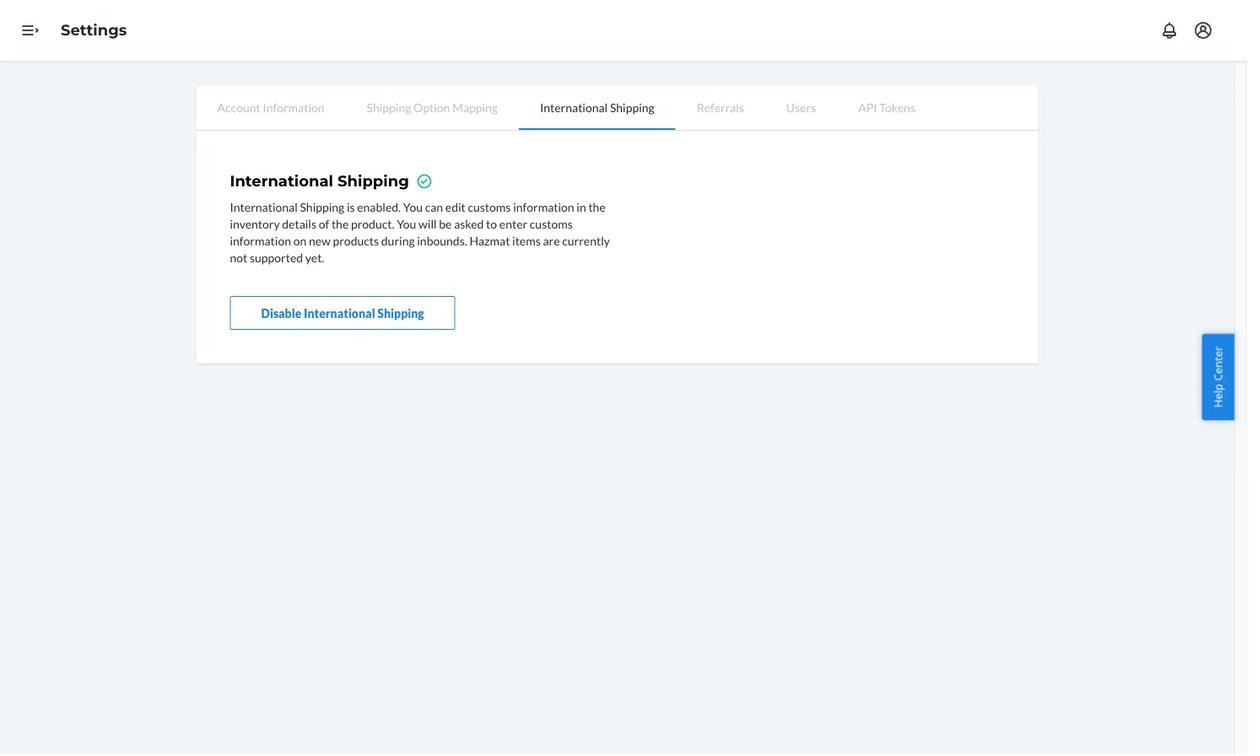 Task type: describe. For each thing, give the bounding box(es) containing it.
referrals
[[697, 100, 744, 114]]

are
[[543, 233, 560, 248]]

center
[[1211, 347, 1226, 381]]

will
[[419, 216, 437, 231]]

supported
[[250, 250, 303, 264]]

referrals tab
[[676, 86, 766, 128]]

new
[[309, 233, 331, 248]]

help center
[[1211, 347, 1226, 408]]

0 vertical spatial customs
[[468, 199, 511, 214]]

account information tab
[[196, 86, 346, 128]]

items
[[512, 233, 541, 248]]

0 horizontal spatial the
[[332, 216, 349, 231]]

shipping option mapping
[[367, 100, 498, 114]]

on
[[294, 233, 307, 248]]

open navigation image
[[20, 20, 41, 41]]

option
[[414, 100, 450, 114]]

users tab
[[766, 86, 838, 128]]

during
[[381, 233, 415, 248]]

settings
[[61, 21, 127, 39]]

hazmat
[[470, 233, 510, 248]]

tab list containing account information
[[196, 86, 1039, 131]]

users
[[787, 100, 817, 114]]

not
[[230, 250, 248, 264]]

product.
[[351, 216, 395, 231]]

disable international shipping button
[[230, 296, 456, 330]]

international shipping is enabled. you can edit customs information in the inventory details of the product. you will be asked to enter customs information on new products during inbounds. hazmat items are currently not supported yet.
[[230, 199, 610, 264]]

1 horizontal spatial customs
[[530, 216, 573, 231]]

shipping inside button
[[378, 306, 424, 320]]

products
[[333, 233, 379, 248]]

inventory
[[230, 216, 280, 231]]

of
[[319, 216, 329, 231]]

settings link
[[61, 21, 127, 39]]

be
[[439, 216, 452, 231]]

help center button
[[1203, 334, 1235, 421]]

international inside the international shipping is enabled. you can edit customs information in the inventory details of the product. you will be asked to enter customs information on new products during inbounds. hazmat items are currently not supported yet.
[[230, 199, 298, 214]]

international shipping tab
[[519, 86, 676, 130]]

to
[[486, 216, 497, 231]]

1 horizontal spatial the
[[589, 199, 606, 214]]

yet.
[[305, 250, 324, 264]]



Task type: vqa. For each thing, say whether or not it's contained in the screenshot.
'Account Information' TAB
yes



Task type: locate. For each thing, give the bounding box(es) containing it.
mapping
[[453, 100, 498, 114]]

information up are
[[513, 199, 575, 214]]

api
[[859, 100, 878, 114]]

information
[[263, 100, 325, 114]]

tab list
[[196, 86, 1039, 131]]

1 vertical spatial the
[[332, 216, 349, 231]]

0 horizontal spatial customs
[[468, 199, 511, 214]]

shipping inside the international shipping is enabled. you can edit customs information in the inventory details of the product. you will be asked to enter customs information on new products during inbounds. hazmat items are currently not supported yet.
[[300, 199, 345, 214]]

in
[[577, 199, 586, 214]]

1 vertical spatial you
[[397, 216, 417, 231]]

0 vertical spatial international shipping
[[540, 100, 655, 114]]

1 vertical spatial international shipping
[[230, 172, 409, 190]]

shipping option mapping tab
[[346, 86, 519, 128]]

shipping inside tab
[[610, 100, 655, 114]]

customs
[[468, 199, 511, 214], [530, 216, 573, 231]]

is
[[347, 199, 355, 214]]

international
[[540, 100, 608, 114], [230, 172, 333, 190], [230, 199, 298, 214], [304, 306, 375, 320]]

the right 'in'
[[589, 199, 606, 214]]

inbounds.
[[417, 233, 467, 248]]

1 vertical spatial customs
[[530, 216, 573, 231]]

enabled.
[[357, 199, 401, 214]]

international shipping
[[540, 100, 655, 114], [230, 172, 409, 190]]

0 horizontal spatial information
[[230, 233, 291, 248]]

disable
[[261, 306, 302, 320]]

details
[[282, 216, 317, 231]]

open notifications image
[[1160, 20, 1180, 41]]

0 horizontal spatial international shipping
[[230, 172, 409, 190]]

customs up are
[[530, 216, 573, 231]]

you left can
[[403, 199, 423, 214]]

international inside tab
[[540, 100, 608, 114]]

you up 'during'
[[397, 216, 417, 231]]

shipping
[[367, 100, 411, 114], [610, 100, 655, 114], [338, 172, 409, 190], [300, 199, 345, 214], [378, 306, 424, 320]]

api tokens
[[859, 100, 916, 114]]

1 horizontal spatial international shipping
[[540, 100, 655, 114]]

the
[[589, 199, 606, 214], [332, 216, 349, 231]]

information down inventory
[[230, 233, 291, 248]]

enter
[[500, 216, 528, 231]]

shipping inside tab
[[367, 100, 411, 114]]

tokens
[[880, 100, 916, 114]]

international inside button
[[304, 306, 375, 320]]

open account menu image
[[1194, 20, 1214, 41]]

customs up to
[[468, 199, 511, 214]]

can
[[425, 199, 443, 214]]

help
[[1211, 384, 1226, 408]]

currently
[[562, 233, 610, 248]]

edit
[[446, 199, 466, 214]]

1 horizontal spatial information
[[513, 199, 575, 214]]

asked
[[454, 216, 484, 231]]

1 vertical spatial information
[[230, 233, 291, 248]]

0 vertical spatial you
[[403, 199, 423, 214]]

disable international shipping
[[261, 306, 424, 320]]

information
[[513, 199, 575, 214], [230, 233, 291, 248]]

account
[[217, 100, 261, 114]]

account information
[[217, 100, 325, 114]]

api tokens tab
[[838, 86, 937, 128]]

international shipping inside tab
[[540, 100, 655, 114]]

0 vertical spatial information
[[513, 199, 575, 214]]

0 vertical spatial the
[[589, 199, 606, 214]]

you
[[403, 199, 423, 214], [397, 216, 417, 231]]

the right of
[[332, 216, 349, 231]]



